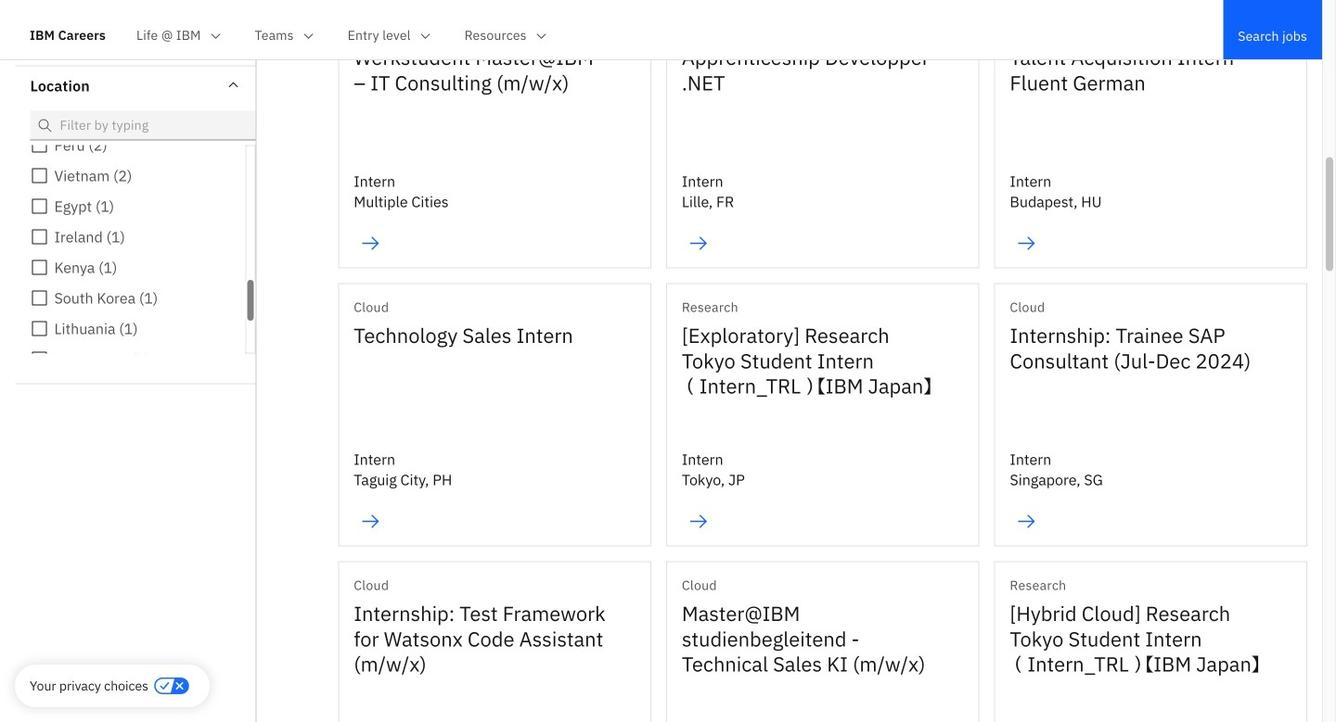 Task type: describe. For each thing, give the bounding box(es) containing it.
your privacy choices element
[[30, 676, 148, 697]]



